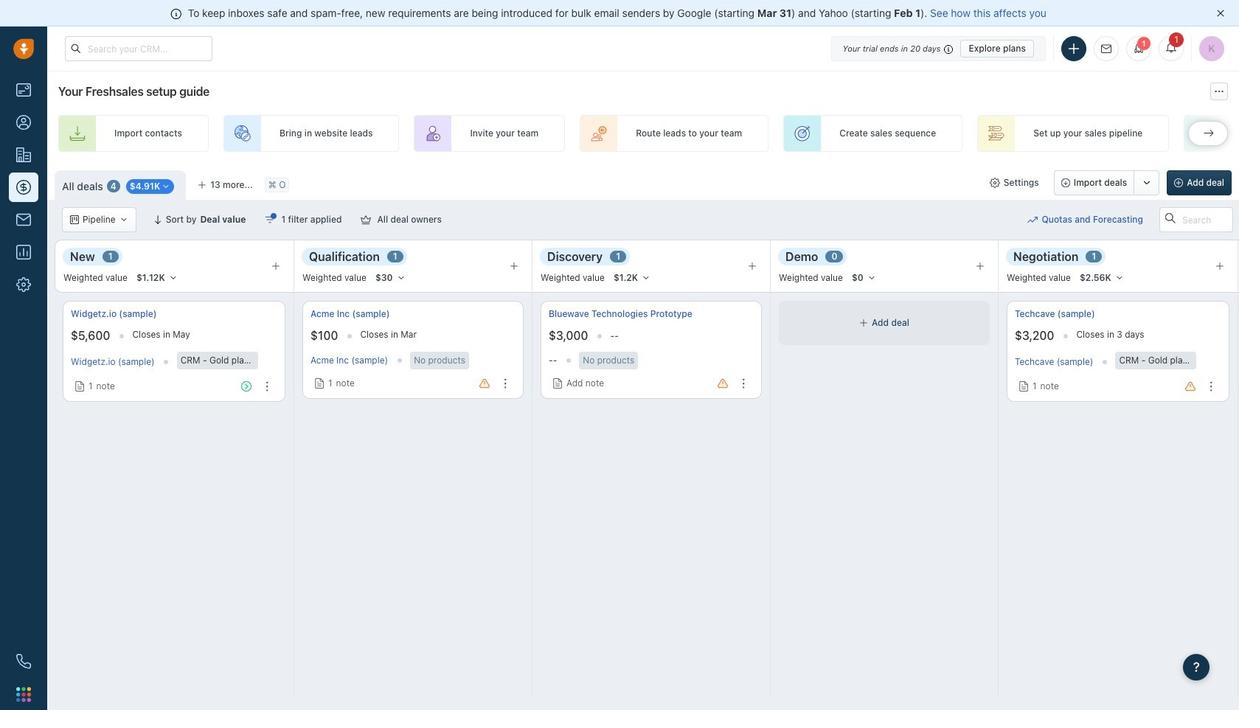 Task type: locate. For each thing, give the bounding box(es) containing it.
send email image
[[1102, 44, 1112, 54]]

container_wx8msf4aqz5i3rn1 image
[[990, 178, 1000, 188], [265, 215, 276, 225], [361, 215, 371, 225], [1028, 215, 1038, 225], [314, 379, 325, 389], [75, 382, 85, 392], [1019, 382, 1029, 392]]

phone element
[[9, 647, 38, 677]]

container_wx8msf4aqz5i3rn1 image
[[162, 182, 171, 191], [70, 215, 79, 224], [119, 215, 128, 224], [860, 319, 869, 328], [553, 379, 563, 389]]

Search field
[[1160, 207, 1234, 232]]

group
[[1054, 170, 1160, 196]]

phone image
[[16, 654, 31, 669]]

Search your CRM... text field
[[65, 36, 213, 61]]

close image
[[1217, 10, 1225, 17]]



Task type: describe. For each thing, give the bounding box(es) containing it.
freshworks switcher image
[[16, 688, 31, 702]]



Task type: vqa. For each thing, say whether or not it's contained in the screenshot.
container_WX8MsF4aQZ5i3RN1 image
yes



